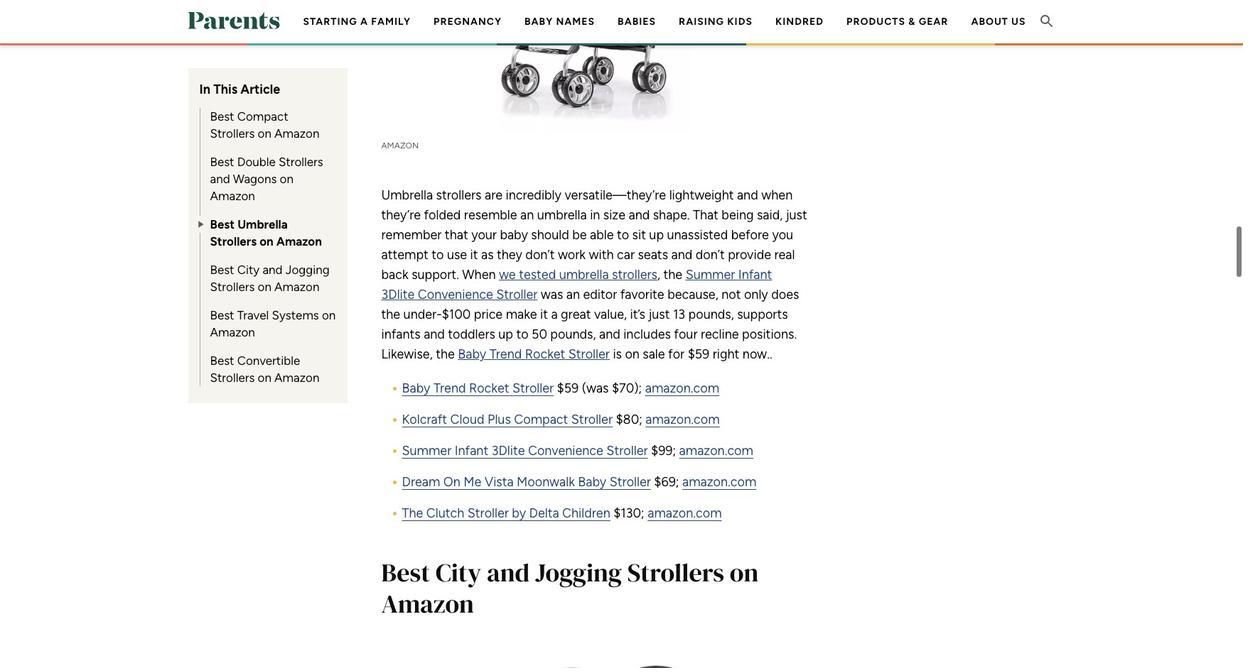 Task type: vqa. For each thing, say whether or not it's contained in the screenshot.
7
no



Task type: locate. For each thing, give the bounding box(es) containing it.
we tested umbrella strollers link
[[499, 268, 658, 283]]

1 horizontal spatial it
[[540, 307, 548, 323]]

in
[[199, 82, 210, 97]]

1 vertical spatial an
[[566, 287, 580, 303]]

1 horizontal spatial 3dlite
[[492, 444, 525, 460]]

they
[[497, 248, 522, 263]]

1 vertical spatial 3dlite
[[492, 444, 525, 460]]

attempt
[[381, 248, 429, 263]]

to left sit
[[617, 228, 629, 243]]

umbrella up they're
[[381, 188, 433, 204]]

just left 13
[[649, 307, 670, 323]]

umbrella down work
[[559, 268, 609, 283]]

1 vertical spatial umbrella
[[559, 268, 609, 283]]

0 horizontal spatial best city and jogging strollers on amazon
[[210, 263, 330, 294]]

babies
[[618, 16, 656, 28]]

$80;
[[616, 413, 643, 428]]

0 horizontal spatial umbrella
[[238, 218, 288, 232]]

when
[[462, 268, 496, 283]]

it left as
[[470, 248, 478, 263]]

0 vertical spatial umbrella
[[537, 208, 587, 223]]

amazon.com down the $69; on the right of page
[[648, 506, 722, 522]]

in
[[590, 208, 600, 223]]

summer
[[686, 268, 735, 283], [402, 444, 452, 460]]

amazon.com up $99;
[[646, 413, 720, 428]]

3dlite for summer infant 3dlite convenience stroller $99; amazon.com
[[492, 444, 525, 460]]

0 horizontal spatial city
[[237, 263, 260, 277]]

baby up kolcraft
[[402, 381, 430, 397]]

to left 'use'
[[432, 248, 444, 263]]

$70);
[[612, 381, 642, 397]]

0 horizontal spatial infant
[[455, 444, 489, 460]]

umbrella
[[381, 188, 433, 204], [238, 218, 288, 232]]

amazon.com right the $69; on the right of page
[[682, 475, 757, 491]]

0 horizontal spatial to
[[432, 248, 444, 263]]

convenience up "$100"
[[418, 287, 493, 303]]

four
[[674, 327, 698, 343]]

0 horizontal spatial it
[[470, 248, 478, 263]]

1 vertical spatial a
[[551, 307, 558, 323]]

1 vertical spatial infant
[[455, 444, 489, 460]]

city down best umbrella strollers on amazon link
[[237, 263, 260, 277]]

baby inside header navigation
[[525, 16, 553, 28]]

summer up because,
[[686, 268, 735, 283]]

1 horizontal spatial pounds,
[[689, 307, 734, 323]]

it inside the umbrella strollers are incredibly versatile—they're lightweight and when they're folded resemble an umbrella in size and shape. that being said, just remember that your baby should be able to sit up unassisted before you attempt to use it as they don't work with car seats and don't provide real back support. when
[[470, 248, 478, 263]]

0 vertical spatial $59
[[688, 347, 710, 363]]

0 vertical spatial compact
[[237, 109, 288, 124]]

said,
[[757, 208, 783, 223]]

trend down "toddlers"
[[490, 347, 522, 363]]

amazon.com link down for
[[645, 381, 719, 397]]

strollers inside 'best convertible strollers on amazon'
[[210, 371, 255, 385]]

umbrella inside best umbrella strollers on amazon
[[238, 218, 288, 232]]

best
[[210, 109, 234, 124], [210, 155, 234, 169], [210, 218, 235, 232], [210, 263, 234, 277], [210, 309, 234, 323], [210, 354, 234, 368], [381, 556, 430, 591]]

an up "great"
[[566, 287, 580, 303]]

umbrella down best double strollers and wagons on amazon
[[238, 218, 288, 232]]

0 vertical spatial a
[[360, 16, 368, 28]]

stroller left is
[[569, 347, 610, 363]]

umbrella up should
[[537, 208, 587, 223]]

1 horizontal spatial summer
[[686, 268, 735, 283]]

0 horizontal spatial the
[[381, 307, 400, 323]]

0 horizontal spatial don't
[[526, 248, 555, 263]]

0 vertical spatial infant
[[738, 268, 772, 283]]

an down "incredibly"
[[520, 208, 534, 223]]

starting
[[303, 16, 357, 28]]

infant up "only"
[[738, 268, 772, 283]]

best inside best travel systems on amazon
[[210, 309, 234, 323]]

amazon inside best double strollers and wagons on amazon
[[210, 189, 255, 203]]

1 horizontal spatial compact
[[514, 413, 568, 428]]

1 vertical spatial it
[[540, 307, 548, 323]]

the
[[664, 268, 683, 283], [381, 307, 400, 323], [436, 347, 455, 363]]

0 horizontal spatial just
[[649, 307, 670, 323]]

umbrella strollers are incredibly versatile—they're lightweight and when they're folded resemble an umbrella in size and shape. that being said, just remember that your baby should be able to sit up unassisted before you attempt to use it as they don't work with car seats and don't provide real back support. when
[[381, 188, 807, 283]]

best umbrella strollers on amazon
[[210, 218, 322, 249]]

amazon.com link right the $69; on the right of page
[[682, 475, 757, 491]]

don't down unassisted
[[696, 248, 725, 263]]

1 horizontal spatial a
[[551, 307, 558, 323]]

on inside best double strollers and wagons on amazon
[[280, 172, 294, 186]]

rocket for is
[[525, 347, 565, 363]]

strollers
[[436, 188, 482, 204], [612, 268, 658, 283]]

1 horizontal spatial jogging
[[535, 556, 622, 591]]

stroller down the $80;
[[607, 444, 648, 460]]

$130;
[[614, 506, 645, 522]]

best left travel
[[210, 309, 234, 323]]

0 horizontal spatial strollers
[[436, 188, 482, 204]]

best inside best umbrella strollers on amazon
[[210, 218, 235, 232]]

and down best umbrella strollers on amazon
[[263, 263, 283, 277]]

1 vertical spatial strollers
[[612, 268, 658, 283]]

names
[[556, 16, 595, 28]]

amazon.com link right $99;
[[679, 444, 753, 460]]

with
[[589, 248, 614, 263]]

likewise,
[[381, 347, 433, 363]]

rocket down 50 on the left
[[525, 347, 565, 363]]

convenience down kolcraft cloud plus compact stroller $80; amazon.com
[[528, 444, 603, 460]]

best for best double strollers and wagons on amazon link
[[210, 155, 234, 169]]

the clutch stroller by delta children link
[[402, 506, 610, 522]]

infant inside summer infant 3dlite convenience stroller
[[738, 268, 772, 283]]

best inside the best compact strollers on amazon
[[210, 109, 234, 124]]

0 vertical spatial city
[[237, 263, 260, 277]]

was an editor favorite because, not only does the under-$100 price make it a great value, it's just 13 pounds, supports infants and toddlers up to 50 pounds, and includes four recline positions. likewise, the
[[381, 287, 799, 363]]

and left wagons
[[210, 172, 230, 186]]

kindred
[[776, 16, 824, 28]]

don't
[[526, 248, 555, 263], [696, 248, 725, 263]]

the up infants
[[381, 307, 400, 323]]

raising kids link
[[679, 16, 753, 28]]

0 horizontal spatial an
[[520, 208, 534, 223]]

work
[[558, 248, 586, 263]]

0 vertical spatial just
[[786, 208, 807, 223]]

1 horizontal spatial to
[[516, 327, 529, 343]]

strollers up "favorite"
[[612, 268, 658, 283]]

1 horizontal spatial umbrella
[[381, 188, 433, 204]]

0 vertical spatial up
[[649, 228, 664, 243]]

1 vertical spatial just
[[649, 307, 670, 323]]

don't up tested
[[526, 248, 555, 263]]

1 vertical spatial trend
[[434, 381, 466, 397]]

3dlite down back on the left
[[381, 287, 415, 303]]

0 horizontal spatial $59
[[557, 381, 579, 397]]

up inside was an editor favorite because, not only does the under-$100 price make it a great value, it's just 13 pounds, supports infants and toddlers up to 50 pounds, and includes four recline positions. likewise, the
[[499, 327, 513, 343]]

3dlite inside summer infant 3dlite convenience stroller
[[381, 287, 415, 303]]

0 vertical spatial strollers
[[436, 188, 482, 204]]

1 vertical spatial $59
[[557, 381, 579, 397]]

2 vertical spatial the
[[436, 347, 455, 363]]

and up sit
[[629, 208, 650, 223]]

convenience for summer infant 3dlite convenience stroller
[[418, 287, 493, 303]]

1 vertical spatial up
[[499, 327, 513, 343]]

0 vertical spatial an
[[520, 208, 534, 223]]

umbrella inside the umbrella strollers are incredibly versatile—they're lightweight and when they're folded resemble an umbrella in size and shape. that being said, just remember that your baby should be able to sit up unassisted before you attempt to use it as they don't work with car seats and don't provide real back support. when
[[537, 208, 587, 223]]

1 vertical spatial the
[[381, 307, 400, 323]]

$59 right for
[[688, 347, 710, 363]]

1 horizontal spatial infant
[[738, 268, 772, 283]]

best left convertible
[[210, 354, 234, 368]]

up
[[649, 228, 664, 243], [499, 327, 513, 343]]

strollers inside best double strollers and wagons on amazon
[[279, 155, 323, 169]]

0 horizontal spatial jogging
[[286, 263, 330, 277]]

0 vertical spatial baby trend rocket stroller link
[[458, 347, 610, 363]]

baby for baby trend rocket stroller $59 (was $70); amazon.com
[[402, 381, 430, 397]]

your
[[471, 228, 497, 243]]

stroller left by
[[468, 506, 509, 522]]

0 horizontal spatial convenience
[[418, 287, 493, 303]]

it inside was an editor favorite because, not only does the under-$100 price make it a great value, it's just 13 pounds, supports infants and toddlers up to 50 pounds, and includes four recline positions. likewise, the
[[540, 307, 548, 323]]

the right ,
[[664, 268, 683, 283]]

strollers inside the best compact strollers on amazon
[[210, 127, 255, 141]]

best inside 'best convertible strollers on amazon'
[[210, 354, 234, 368]]

up right sit
[[649, 228, 664, 243]]

0 vertical spatial best city and jogging strollers on amazon
[[210, 263, 330, 294]]

0 vertical spatial convenience
[[418, 287, 493, 303]]

supports
[[737, 307, 788, 323]]

and up "being"
[[737, 188, 758, 204]]

strollers inside the umbrella strollers are incredibly versatile—they're lightweight and when they're folded resemble an umbrella in size and shape. that being said, just remember that your baby should be able to sit up unassisted before you attempt to use it as they don't work with car seats and don't provide real back support. when
[[436, 188, 482, 204]]

babies link
[[618, 16, 656, 28]]

amazon.com link down the $69; on the right of page
[[648, 506, 722, 522]]

0 vertical spatial jogging
[[286, 263, 330, 277]]

best compact strollers on amazon link
[[200, 108, 336, 142]]

baby left the names
[[525, 16, 553, 28]]

children
[[562, 506, 610, 522]]

best for best convertible strollers on amazon link
[[210, 354, 234, 368]]

3dlite for summer infant 3dlite convenience stroller
[[381, 287, 415, 303]]

0 vertical spatial pounds,
[[689, 307, 734, 323]]

shape.
[[653, 208, 690, 223]]

and inside best double strollers and wagons on amazon
[[210, 172, 230, 186]]

1 horizontal spatial city
[[436, 556, 481, 591]]

an inside the umbrella strollers are incredibly versatile—they're lightweight and when they're folded resemble an umbrella in size and shape. that being said, just remember that your baby should be able to sit up unassisted before you attempt to use it as they don't work with car seats and don't provide real back support. when
[[520, 208, 534, 223]]

1 vertical spatial umbrella
[[238, 218, 288, 232]]

stroller
[[496, 287, 538, 303], [569, 347, 610, 363], [513, 381, 554, 397], [571, 413, 613, 428], [607, 444, 648, 460], [610, 475, 651, 491], [468, 506, 509, 522]]

pounds, down "great"
[[550, 327, 596, 343]]

compact
[[237, 109, 288, 124], [514, 413, 568, 428]]

about
[[971, 16, 1009, 28]]

1 horizontal spatial an
[[566, 287, 580, 303]]

1 vertical spatial convenience
[[528, 444, 603, 460]]

summer for summer infant 3dlite convenience stroller $99; amazon.com
[[402, 444, 452, 460]]

convenience
[[418, 287, 493, 303], [528, 444, 603, 460]]

size
[[603, 208, 626, 223]]

city
[[237, 263, 260, 277], [436, 556, 481, 591]]

summer inside summer infant 3dlite convenience stroller
[[686, 268, 735, 283]]

compact inside the best compact strollers on amazon
[[237, 109, 288, 124]]

amazon inside the best compact strollers on amazon
[[274, 127, 320, 141]]

1 vertical spatial compact
[[514, 413, 568, 428]]

0 vertical spatial rocket
[[525, 347, 565, 363]]

2 vertical spatial to
[[516, 327, 529, 343]]

best right play_arrow image
[[210, 218, 235, 232]]

1 horizontal spatial strollers
[[612, 268, 658, 283]]

best left double
[[210, 155, 234, 169]]

rocket up plus
[[469, 381, 509, 397]]

1 vertical spatial pounds,
[[550, 327, 596, 343]]

jogging down the "children"
[[535, 556, 622, 591]]

1 horizontal spatial convenience
[[528, 444, 603, 460]]

amazon inside best city and jogging strollers on amazon link
[[274, 280, 320, 294]]

trend
[[490, 347, 522, 363], [434, 381, 466, 397]]

rocket for $59
[[469, 381, 509, 397]]

trend for baby trend rocket stroller $59 (was $70); amazon.com
[[434, 381, 466, 397]]

0 horizontal spatial up
[[499, 327, 513, 343]]

0 vertical spatial umbrella
[[381, 188, 433, 204]]

moonwalk
[[517, 475, 575, 491]]

1 horizontal spatial trend
[[490, 347, 522, 363]]

should
[[531, 228, 569, 243]]

1 vertical spatial rocket
[[469, 381, 509, 397]]

,
[[658, 268, 660, 283]]

delta
[[529, 506, 559, 522]]

0 horizontal spatial rocket
[[469, 381, 509, 397]]

best down the
[[381, 556, 430, 591]]

infant up 'me'
[[455, 444, 489, 460]]

best convertible strollers on amazon link
[[200, 353, 336, 387]]

0 horizontal spatial a
[[360, 16, 368, 28]]

strollers up folded
[[436, 188, 482, 204]]

1 vertical spatial best city and jogging strollers on amazon
[[381, 556, 759, 622]]

0 horizontal spatial summer
[[402, 444, 452, 460]]

1 horizontal spatial don't
[[696, 248, 725, 263]]

0 vertical spatial trend
[[490, 347, 522, 363]]

pounds, up recline
[[689, 307, 734, 323]]

just up you
[[786, 208, 807, 223]]

pregnancy
[[434, 16, 502, 28]]

1 vertical spatial city
[[436, 556, 481, 591]]

trend up cloud
[[434, 381, 466, 397]]

includes
[[624, 327, 671, 343]]

2 horizontal spatial to
[[617, 228, 629, 243]]

0 horizontal spatial compact
[[237, 109, 288, 124]]

price
[[474, 307, 503, 323]]

1 horizontal spatial $59
[[688, 347, 710, 363]]

toddlers
[[448, 327, 495, 343]]

kindred link
[[776, 16, 824, 28]]

dream
[[402, 475, 440, 491]]

on inside 'best convertible strollers on amazon'
[[258, 371, 272, 385]]

1 horizontal spatial just
[[786, 208, 807, 223]]

it up 50 on the left
[[540, 307, 548, 323]]

1 vertical spatial summer
[[402, 444, 452, 460]]

resemble
[[464, 208, 517, 223]]

dream on me vista moonwalk baby stroller $69; amazon.com
[[402, 475, 757, 491]]

0 vertical spatial it
[[470, 248, 478, 263]]

it
[[470, 248, 478, 263], [540, 307, 548, 323]]

baby trend rocket stroller link
[[458, 347, 610, 363], [402, 381, 554, 397]]

1 horizontal spatial up
[[649, 228, 664, 243]]

to left 50 on the left
[[516, 327, 529, 343]]

0 vertical spatial 3dlite
[[381, 287, 415, 303]]

baby trend rocket stroller link up cloud
[[402, 381, 554, 397]]

play_arrow image
[[194, 216, 206, 233]]

summer down kolcraft
[[402, 444, 452, 460]]

kolcraft cloud plus compact stroller $80; amazon.com
[[402, 413, 720, 428]]

a down was on the top left
[[551, 307, 558, 323]]

stroller up make on the left of the page
[[496, 287, 538, 303]]

baby trend rocket stroller $59 (was $70); amazon.com
[[402, 381, 719, 397]]

baby down "toddlers"
[[458, 347, 486, 363]]

0 vertical spatial the
[[664, 268, 683, 283]]

compact down article
[[237, 109, 288, 124]]

gear
[[919, 16, 949, 28]]

1 horizontal spatial rocket
[[525, 347, 565, 363]]

city down clutch
[[436, 556, 481, 591]]

and down the clutch stroller by delta children "link" at the bottom left
[[487, 556, 530, 591]]

up down make on the left of the page
[[499, 327, 513, 343]]

$59
[[688, 347, 710, 363], [557, 381, 579, 397]]

convenience for summer infant 3dlite convenience stroller $99; amazon.com
[[528, 444, 603, 460]]

amazon.com link for $130;
[[648, 506, 722, 522]]

that
[[445, 228, 468, 243]]

the down "toddlers"
[[436, 347, 455, 363]]

dream on me vista moonwalk baby stroller link
[[402, 475, 651, 491]]

3dlite down kolcraft cloud plus compact stroller link
[[492, 444, 525, 460]]

this
[[213, 82, 238, 97]]

be
[[572, 228, 587, 243]]

0 vertical spatial summer
[[686, 268, 735, 283]]

a left family
[[360, 16, 368, 28]]

amazon.com link up $99;
[[646, 413, 720, 428]]

pregnancy link
[[434, 16, 502, 28]]

compact down baby trend rocket stroller $59 (was $70); amazon.com
[[514, 413, 568, 428]]

value,
[[594, 307, 627, 323]]

visit parents' homepage image
[[188, 12, 280, 29]]

jogging up systems
[[286, 263, 330, 277]]

1 vertical spatial summer infant 3dlite convenience stroller link
[[402, 444, 648, 460]]

baby
[[500, 228, 528, 243]]

they're
[[381, 208, 421, 223]]

that
[[693, 208, 719, 223]]

0 horizontal spatial trend
[[434, 381, 466, 397]]

strollers inside best umbrella strollers on amazon
[[210, 235, 257, 249]]

strollers for umbrella
[[210, 235, 257, 249]]

best inside best double strollers and wagons on amazon
[[210, 155, 234, 169]]

best down the this
[[210, 109, 234, 124]]

we tested umbrella strollers , the
[[499, 268, 686, 283]]

baby trend rocket stroller link down 50 on the left
[[458, 347, 610, 363]]

on
[[258, 127, 272, 141], [280, 172, 294, 186], [260, 235, 274, 249], [258, 280, 272, 294], [322, 309, 336, 323], [625, 347, 640, 363], [258, 371, 272, 385], [730, 556, 759, 591]]

$59 left (was
[[557, 381, 579, 397]]

remember
[[381, 228, 442, 243]]

0 horizontal spatial 3dlite
[[381, 287, 415, 303]]

convenience inside summer infant 3dlite convenience stroller
[[418, 287, 493, 303]]

kolcraft cloud plus compact stroller link
[[402, 413, 613, 428]]

best down best umbrella strollers on amazon link
[[210, 263, 234, 277]]



Task type: describe. For each thing, give the bounding box(es) containing it.
0 vertical spatial to
[[617, 228, 629, 243]]

stroller up kolcraft cloud plus compact stroller link
[[513, 381, 554, 397]]

infant for summer infant 3dlite convenience stroller
[[738, 268, 772, 283]]

infants
[[381, 327, 421, 343]]

amazon.com right $99;
[[679, 444, 753, 460]]

amazon.com link for $99;
[[679, 444, 753, 460]]

1 horizontal spatial the
[[436, 347, 455, 363]]

before
[[731, 228, 769, 243]]

on inside best umbrella strollers on amazon
[[260, 235, 274, 249]]

city inside best city and jogging strollers on amazon link
[[237, 263, 260, 277]]

support.
[[412, 268, 459, 283]]

in this article
[[199, 82, 280, 97]]

summer for summer infant 3dlite convenience stroller
[[686, 268, 735, 283]]

amazon inside best umbrella strollers on amazon
[[276, 235, 322, 249]]

amazon.com down for
[[645, 381, 719, 397]]

when
[[761, 188, 793, 204]]

raising kids
[[679, 16, 753, 28]]

strollers for compact
[[210, 127, 255, 141]]

baby names link
[[525, 16, 595, 28]]

now..
[[743, 347, 773, 363]]

an inside was an editor favorite because, not only does the under-$100 price make it a great value, it's just 13 pounds, supports infants and toddlers up to 50 pounds, and includes four recline positions. likewise, the
[[566, 287, 580, 303]]

lightweight
[[669, 188, 734, 204]]

use
[[447, 248, 467, 263]]

2 horizontal spatial the
[[664, 268, 683, 283]]

search image
[[1038, 13, 1055, 30]]

amazon inside best travel systems on amazon
[[210, 326, 255, 340]]

on inside the best compact strollers on amazon
[[258, 127, 272, 141]]

on
[[443, 475, 461, 491]]

it's
[[630, 307, 645, 323]]

1 vertical spatial to
[[432, 248, 444, 263]]

products & gear
[[847, 16, 949, 28]]

and down value,
[[599, 327, 620, 343]]

plus
[[488, 413, 511, 428]]

stroller inside summer infant 3dlite convenience stroller
[[496, 287, 538, 303]]

are
[[485, 188, 503, 204]]

best for best city and jogging strollers on amazon link
[[210, 263, 234, 277]]

being
[[722, 208, 754, 223]]

convertible
[[237, 354, 300, 368]]

1 vertical spatial baby trend rocket stroller link
[[402, 381, 554, 397]]

vista
[[485, 475, 514, 491]]

baby for baby trend rocket stroller is on sale for $59 right now..
[[458, 347, 486, 363]]

amazon.com link for $69;
[[682, 475, 757, 491]]

raising
[[679, 16, 724, 28]]

the clutch stroller by delta children $130; amazon.com
[[402, 506, 722, 522]]

baby names
[[525, 16, 595, 28]]

just inside the umbrella strollers are incredibly versatile—they're lightweight and when they're folded resemble an umbrella in size and shape. that being said, just remember that your baby should be able to sit up unassisted before you attempt to use it as they don't work with car seats and don't provide real back support. when
[[786, 208, 807, 223]]

about us link
[[971, 16, 1026, 28]]

positions.
[[742, 327, 797, 343]]

best compact strollers on amazon
[[210, 109, 320, 141]]

the
[[402, 506, 423, 522]]

best for best travel systems on amazon link
[[210, 309, 234, 323]]

kolcraft
[[402, 413, 447, 428]]

$100
[[442, 307, 471, 323]]

sale
[[643, 347, 665, 363]]

favorite
[[620, 287, 664, 303]]

as
[[481, 248, 494, 263]]

baby up the "children"
[[578, 475, 607, 491]]

best for best umbrella strollers on amazon link
[[210, 218, 235, 232]]

provide
[[728, 248, 771, 263]]

family
[[371, 16, 411, 28]]

a inside navigation
[[360, 16, 368, 28]]

baby trend rocket stroller is on sale for $59 right now..
[[458, 347, 776, 363]]

stroller up $130;
[[610, 475, 651, 491]]

clutch
[[426, 506, 464, 522]]

on inside best travel systems on amazon
[[322, 309, 336, 323]]

best convertible strollers on amazon
[[210, 354, 320, 385]]

not
[[722, 287, 741, 303]]

&
[[909, 16, 916, 28]]

header navigation
[[292, 0, 1038, 89]]

about us
[[971, 16, 1026, 28]]

systems
[[272, 309, 319, 323]]

(was
[[582, 381, 609, 397]]

real
[[774, 248, 795, 263]]

up inside the umbrella strollers are incredibly versatile—they're lightweight and when they're folded resemble an umbrella in size and shape. that being said, just remember that your baby should be able to sit up unassisted before you attempt to use it as they don't work with car seats and don't provide real back support. when
[[649, 228, 664, 243]]

car
[[617, 248, 635, 263]]

best umbrella strollers on amazon link
[[194, 216, 336, 250]]

for
[[668, 347, 685, 363]]

strollers for double
[[279, 155, 323, 169]]

recline
[[701, 327, 739, 343]]

unassisted
[[667, 228, 728, 243]]

and down unassisted
[[671, 248, 693, 263]]

editor
[[583, 287, 617, 303]]

travel
[[237, 309, 269, 323]]

article
[[241, 82, 280, 97]]

amazon summer-infant-3dlite-convenience-stroller image
[[381, 0, 808, 135]]

0 horizontal spatial pounds,
[[550, 327, 596, 343]]

infant for summer infant 3dlite convenience stroller $99; amazon.com
[[455, 444, 489, 460]]

right
[[713, 347, 740, 363]]

by
[[512, 506, 526, 522]]

1 don't from the left
[[526, 248, 555, 263]]

amazon baby trend expedition jogger stroller image
[[381, 655, 808, 669]]

stroller down (was
[[571, 413, 613, 428]]

able
[[590, 228, 614, 243]]

to inside was an editor favorite because, not only does the under-$100 price make it a great value, it's just 13 pounds, supports infants and toddlers up to 50 pounds, and includes four recline positions. likewise, the
[[516, 327, 529, 343]]

wagons
[[233, 172, 277, 186]]

best double strollers and wagons on amazon link
[[200, 154, 336, 205]]

$99;
[[651, 444, 676, 460]]

folded
[[424, 208, 461, 223]]

cloud
[[450, 413, 485, 428]]

starting a family link
[[303, 16, 411, 28]]

1 horizontal spatial best city and jogging strollers on amazon
[[381, 556, 759, 622]]

strollers for convertible
[[210, 371, 255, 385]]

0 vertical spatial summer infant 3dlite convenience stroller link
[[381, 268, 772, 303]]

umbrella inside the umbrella strollers are incredibly versatile—they're lightweight and when they're folded resemble an umbrella in size and shape. that being said, just remember that your baby should be able to sit up unassisted before you attempt to use it as they don't work with car seats and don't provide real back support. when
[[381, 188, 433, 204]]

amazon.com link for $59 (was $70);
[[645, 381, 719, 397]]

incredibly
[[506, 188, 562, 204]]

and down under-
[[424, 327, 445, 343]]

a inside was an editor favorite because, not only does the under-$100 price make it a great value, it's just 13 pounds, supports infants and toddlers up to 50 pounds, and includes four recline positions. likewise, the
[[551, 307, 558, 323]]

products & gear link
[[847, 16, 949, 28]]

versatile—they're
[[565, 188, 666, 204]]

summer infant 3dlite convenience stroller $99; amazon.com
[[402, 444, 753, 460]]

summer infant 3dlite convenience stroller
[[381, 268, 772, 303]]

me
[[464, 475, 481, 491]]

1 vertical spatial jogging
[[535, 556, 622, 591]]

amazon inside 'best convertible strollers on amazon'
[[274, 371, 320, 385]]

baby for baby names
[[525, 16, 553, 28]]

you
[[772, 228, 793, 243]]

was
[[541, 287, 563, 303]]

is
[[613, 347, 622, 363]]

best for best compact strollers on amazon link
[[210, 109, 234, 124]]

trend for baby trend rocket stroller is on sale for $59 right now..
[[490, 347, 522, 363]]

seats
[[638, 248, 668, 263]]

13
[[673, 307, 685, 323]]

best travel systems on amazon link
[[200, 307, 336, 341]]

amazon.com link for $80;
[[646, 413, 720, 428]]

2 don't from the left
[[696, 248, 725, 263]]

kids
[[727, 16, 753, 28]]

just inside was an editor favorite because, not only does the under-$100 price make it a great value, it's just 13 pounds, supports infants and toddlers up to 50 pounds, and includes four recline positions. likewise, the
[[649, 307, 670, 323]]



